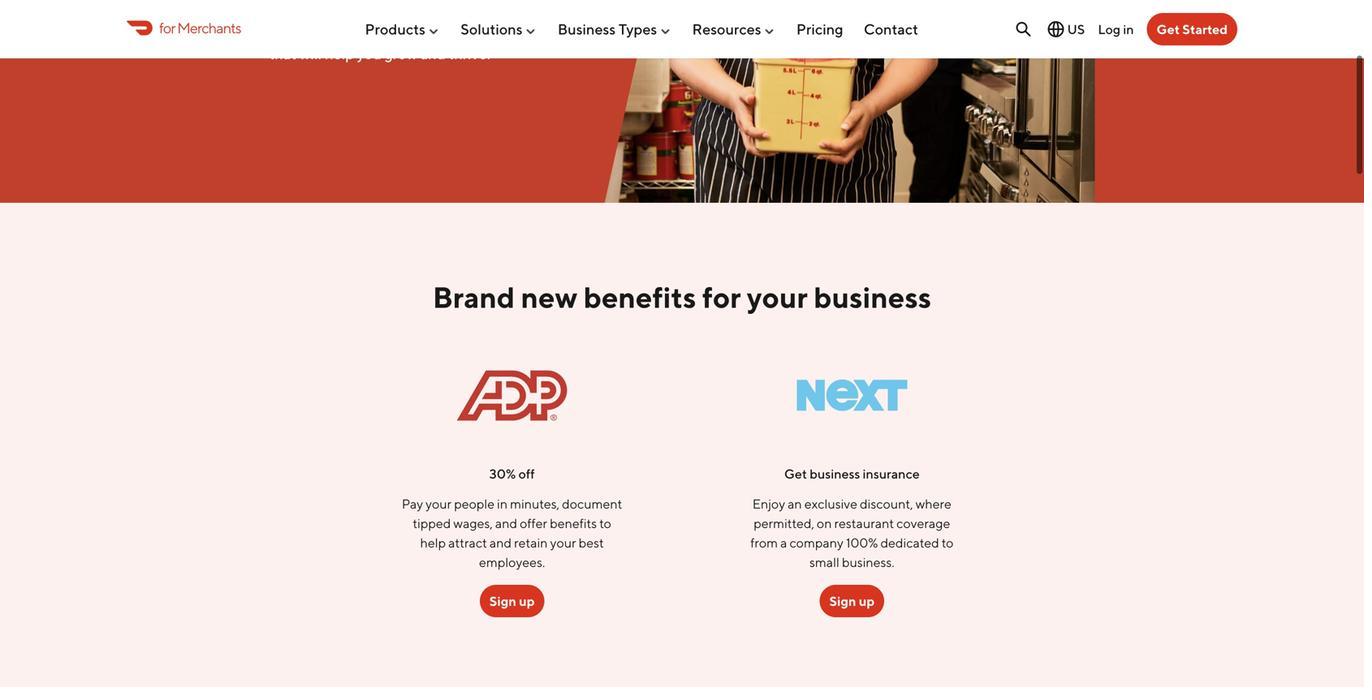 Task type: describe. For each thing, give the bounding box(es) containing it.
get business insurance
[[784, 466, 920, 482]]

pricing
[[797, 20, 843, 38]]

on
[[817, 516, 832, 532]]

0 vertical spatial business
[[814, 280, 931, 315]]

minutes,
[[510, 497, 560, 512]]

brand
[[433, 280, 515, 315]]

30%
[[489, 466, 516, 482]]

1 vertical spatial and
[[490, 536, 512, 551]]

best
[[579, 536, 604, 551]]

30% off
[[489, 466, 535, 482]]

enjoy
[[753, 497, 785, 512]]

100%
[[846, 536, 878, 551]]

attract
[[448, 536, 487, 551]]

permitted,
[[754, 516, 814, 532]]

new
[[521, 280, 578, 315]]

coverage
[[897, 516, 950, 532]]

types
[[619, 20, 657, 38]]

dedicated
[[881, 536, 939, 551]]

merchants
[[177, 19, 241, 36]]

pay
[[402, 497, 423, 512]]

insurance
[[863, 466, 920, 482]]

log in link
[[1098, 21, 1134, 37]]

log
[[1098, 21, 1121, 37]]

1 vertical spatial business
[[810, 466, 860, 482]]

2 horizontal spatial your
[[747, 280, 808, 315]]

up for small
[[859, 594, 875, 610]]

an
[[788, 497, 802, 512]]

to inside enjoy an exclusive discount, where permitted, on restaurant coverage from a company 100% dedicated to small business.
[[942, 536, 954, 551]]

0 vertical spatial in
[[1123, 21, 1134, 37]]

0 vertical spatial benefits
[[584, 280, 696, 315]]

people
[[454, 497, 495, 512]]

business.
[[842, 555, 895, 571]]

resources link
[[692, 14, 776, 44]]

wages,
[[453, 516, 493, 532]]

1 horizontal spatial for
[[702, 280, 741, 315]]

retain
[[514, 536, 548, 551]]



Task type: locate. For each thing, give the bounding box(es) containing it.
get started button
[[1147, 13, 1238, 45]]

2 sign from the left
[[829, 594, 856, 610]]

resources
[[692, 20, 761, 38]]

1 vertical spatial to
[[942, 536, 954, 551]]

globe line image
[[1046, 19, 1066, 39]]

1 sign up from the left
[[489, 594, 535, 610]]

business types
[[558, 20, 657, 38]]

0 horizontal spatial get
[[784, 466, 807, 482]]

0 vertical spatial your
[[747, 280, 808, 315]]

1 vertical spatial your
[[426, 497, 452, 512]]

sign up
[[489, 594, 535, 610], [829, 594, 875, 610]]

mx - making pizza image
[[605, 0, 1095, 203]]

where
[[916, 497, 952, 512]]

and left offer
[[495, 516, 517, 532]]

pricing link
[[797, 14, 843, 44]]

1 horizontal spatial to
[[942, 536, 954, 551]]

a
[[780, 536, 787, 551]]

0 horizontal spatial sign up link
[[480, 586, 545, 618]]

1 horizontal spatial sign up
[[829, 594, 875, 610]]

us
[[1067, 22, 1085, 37]]

get for get business insurance
[[784, 466, 807, 482]]

get
[[1157, 22, 1180, 37], [784, 466, 807, 482]]

next insurance logo image
[[797, 341, 907, 451]]

business
[[814, 280, 931, 315], [810, 466, 860, 482]]

sign down employees.
[[489, 594, 516, 610]]

sign up link for small
[[820, 586, 884, 618]]

help
[[420, 536, 446, 551]]

in inside pay your people in minutes, document tipped wages, and offer benefits to help attract and retain your best employees.
[[497, 497, 508, 512]]

2 sign up from the left
[[829, 594, 875, 610]]

0 horizontal spatial for
[[159, 19, 175, 36]]

1 sign from the left
[[489, 594, 516, 610]]

1 horizontal spatial sign
[[829, 594, 856, 610]]

2 sign up link from the left
[[820, 586, 884, 618]]

0 horizontal spatial in
[[497, 497, 508, 512]]

sign down small
[[829, 594, 856, 610]]

benefits inside pay your people in minutes, document tipped wages, and offer benefits to help attract and retain your best employees.
[[550, 516, 597, 532]]

0 vertical spatial get
[[1157, 22, 1180, 37]]

1 horizontal spatial up
[[859, 594, 875, 610]]

business types link
[[558, 14, 672, 44]]

1 up from the left
[[519, 594, 535, 610]]

sign up for retain
[[489, 594, 535, 610]]

0 vertical spatial and
[[495, 516, 517, 532]]

0 horizontal spatial sign up
[[489, 594, 535, 610]]

contact link
[[864, 14, 918, 44]]

solutions
[[461, 20, 523, 38]]

for
[[159, 19, 175, 36], [702, 280, 741, 315]]

contact
[[864, 20, 918, 38]]

document
[[562, 497, 622, 512]]

company
[[790, 536, 844, 551]]

to
[[599, 516, 611, 532], [942, 536, 954, 551]]

and
[[495, 516, 517, 532], [490, 536, 512, 551]]

sign up link down employees.
[[480, 586, 545, 618]]

your
[[747, 280, 808, 315], [426, 497, 452, 512], [550, 536, 576, 551]]

in right log
[[1123, 21, 1134, 37]]

to down "coverage"
[[942, 536, 954, 551]]

up down business.
[[859, 594, 875, 610]]

1 horizontal spatial get
[[1157, 22, 1180, 37]]

1 vertical spatial benefits
[[550, 516, 597, 532]]

1 vertical spatial for
[[702, 280, 741, 315]]

benefits
[[584, 280, 696, 315], [550, 516, 597, 532]]

log in
[[1098, 21, 1134, 37]]

from
[[750, 536, 778, 551]]

discount,
[[860, 497, 913, 512]]

off
[[519, 466, 535, 482]]

get inside button
[[1157, 22, 1180, 37]]

employees.
[[479, 555, 545, 571]]

business
[[558, 20, 616, 38]]

1 horizontal spatial in
[[1123, 21, 1134, 37]]

brand new benefits for your business
[[433, 280, 931, 315]]

enjoy an exclusive discount, where permitted, on restaurant coverage from a company 100% dedicated to small business.
[[750, 497, 954, 571]]

0 horizontal spatial up
[[519, 594, 535, 610]]

sign up down employees.
[[489, 594, 535, 610]]

get for get started
[[1157, 22, 1180, 37]]

0 horizontal spatial sign
[[489, 594, 516, 610]]

get left started
[[1157, 22, 1180, 37]]

sign up down business.
[[829, 594, 875, 610]]

0 vertical spatial for
[[159, 19, 175, 36]]

sign for retain
[[489, 594, 516, 610]]

1 sign up link from the left
[[480, 586, 545, 618]]

small
[[810, 555, 839, 571]]

up
[[519, 594, 535, 610], [859, 594, 875, 610]]

adp logo image
[[457, 341, 567, 451]]

solutions link
[[461, 14, 537, 44]]

and up employees.
[[490, 536, 512, 551]]

to down document
[[599, 516, 611, 532]]

pay your people in minutes, document tipped wages, and offer benefits to help attract and retain your best employees.
[[402, 497, 622, 571]]

1 vertical spatial in
[[497, 497, 508, 512]]

0 horizontal spatial to
[[599, 516, 611, 532]]

get up an
[[784, 466, 807, 482]]

sign up link
[[480, 586, 545, 618], [820, 586, 884, 618]]

2 vertical spatial your
[[550, 536, 576, 551]]

0 horizontal spatial your
[[426, 497, 452, 512]]

get started
[[1157, 22, 1228, 37]]

restaurant
[[834, 516, 894, 532]]

products link
[[365, 14, 440, 44]]

sign
[[489, 594, 516, 610], [829, 594, 856, 610]]

up for retain
[[519, 594, 535, 610]]

1 vertical spatial get
[[784, 466, 807, 482]]

sign up link for retain
[[480, 586, 545, 618]]

up down employees.
[[519, 594, 535, 610]]

in right "people"
[[497, 497, 508, 512]]

exclusive
[[805, 497, 858, 512]]

to inside pay your people in minutes, document tipped wages, and offer benefits to help attract and retain your best employees.
[[599, 516, 611, 532]]

in
[[1123, 21, 1134, 37], [497, 497, 508, 512]]

offer
[[520, 516, 547, 532]]

started
[[1183, 22, 1228, 37]]

1 horizontal spatial sign up link
[[820, 586, 884, 618]]

0 vertical spatial to
[[599, 516, 611, 532]]

sign for small
[[829, 594, 856, 610]]

for merchants link
[[127, 17, 241, 39]]

sign up for small
[[829, 594, 875, 610]]

sign up link down business.
[[820, 586, 884, 618]]

products
[[365, 20, 425, 38]]

for merchants
[[159, 19, 241, 36]]

2 up from the left
[[859, 594, 875, 610]]

1 horizontal spatial your
[[550, 536, 576, 551]]

tipped
[[413, 516, 451, 532]]



Task type: vqa. For each thing, say whether or not it's contained in the screenshot.
the leftmost the customers
no



